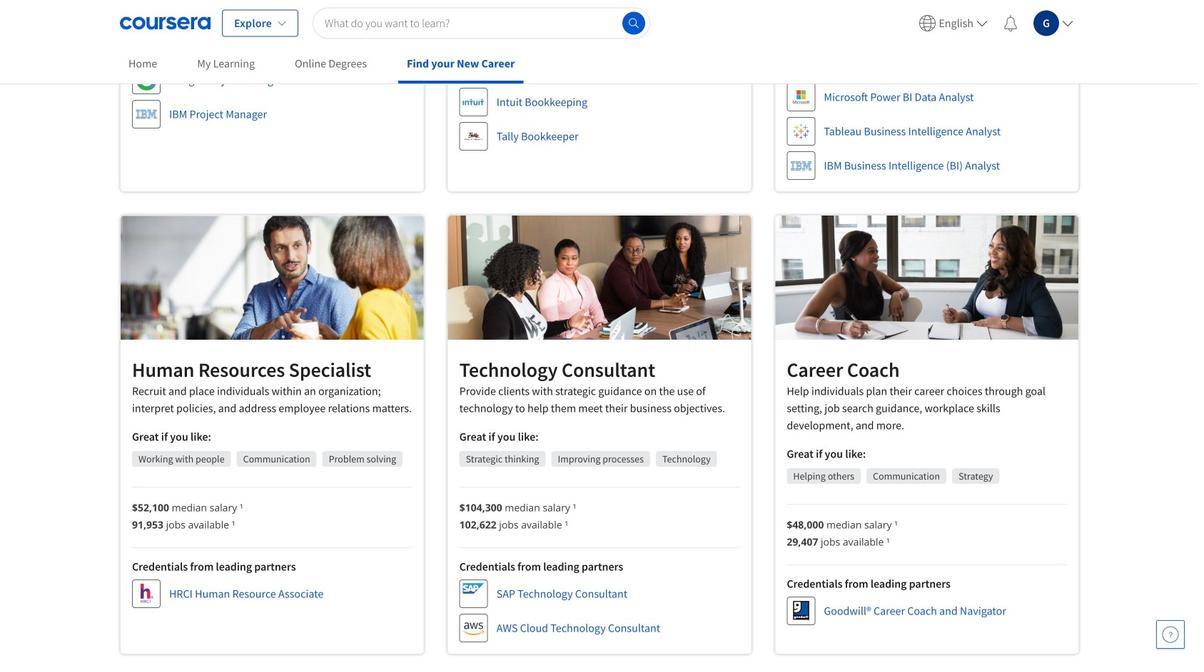Task type: vqa. For each thing, say whether or not it's contained in the screenshot.
the right Certificates
no



Task type: locate. For each thing, give the bounding box(es) containing it.
help center image
[[1162, 626, 1180, 643]]

None search field
[[313, 7, 650, 39]]

coursera image
[[120, 12, 211, 35]]

menu
[[913, 0, 1080, 46]]



Task type: describe. For each thing, give the bounding box(es) containing it.
What do you want to learn? text field
[[313, 7, 650, 39]]



